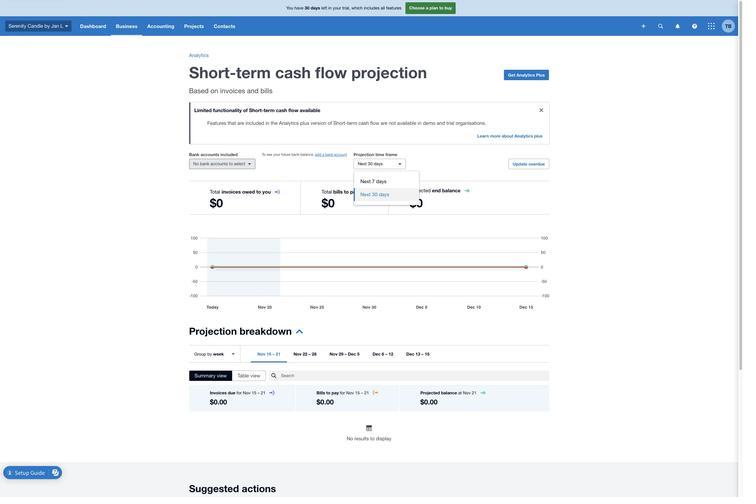Task type: locate. For each thing, give the bounding box(es) containing it.
svg image inside serenity candle by jan l popup button
[[65, 25, 68, 27]]

update
[[513, 162, 528, 167]]

1 horizontal spatial bank
[[292, 153, 300, 157]]

nov 22 – 28
[[294, 352, 317, 357]]

1 horizontal spatial by
[[207, 352, 212, 357]]

30 for next 30 days popup button
[[368, 162, 373, 167]]

short- right functionality
[[249, 107, 264, 113]]

1 horizontal spatial bills
[[334, 189, 343, 195]]

$0.00 down bills
[[317, 399, 334, 407]]

no left results
[[347, 437, 353, 442]]

0 vertical spatial projection
[[354, 152, 375, 157]]

nov left 29
[[330, 352, 338, 357]]

total for $0
[[322, 189, 332, 195]]

trial,
[[343, 6, 351, 11]]

1 horizontal spatial plus
[[535, 134, 543, 139]]

2 vertical spatial next
[[361, 192, 371, 198]]

2 $0 from the left
[[322, 196, 335, 210]]

2 vertical spatial cash
[[359, 120, 369, 126]]

group
[[354, 171, 420, 205]]

in left demo
[[418, 120, 422, 126]]

28
[[312, 352, 317, 357]]

plus
[[537, 72, 545, 78]]

projection
[[352, 63, 427, 82]]

1 horizontal spatial pay
[[350, 189, 359, 195]]

1 vertical spatial projection
[[189, 326, 237, 338]]

1 horizontal spatial and
[[437, 120, 445, 126]]

3 $0 from the left
[[410, 196, 423, 210]]

to
[[440, 5, 444, 11], [229, 162, 233, 167], [257, 189, 261, 195], [344, 189, 349, 195], [327, 391, 331, 396], [371, 437, 375, 442]]

and inside limited functionality of short-term cash flow available status
[[437, 120, 445, 126]]

$0 inside "total invoices owed to you $0"
[[210, 196, 223, 210]]

0 horizontal spatial bank
[[200, 162, 209, 167]]

days for next 30 days button
[[379, 192, 390, 198]]

analytics right about
[[515, 134, 533, 139]]

2 $0.00 from the left
[[317, 399, 334, 407]]

1 horizontal spatial view
[[251, 374, 260, 379]]

plus left version
[[300, 120, 310, 126]]

banner
[[0, 0, 739, 36]]

1 vertical spatial by
[[207, 352, 212, 357]]

no inside popup button
[[193, 162, 199, 167]]

end
[[432, 188, 441, 194]]

plus down close icon
[[535, 134, 543, 139]]

invoices
[[210, 391, 227, 396]]

2 horizontal spatial $0
[[410, 196, 423, 210]]

30 inside next 30 days button
[[372, 192, 378, 198]]

2 horizontal spatial flow
[[371, 120, 380, 126]]

for right bills
[[340, 391, 345, 396]]

days right '7'
[[376, 179, 387, 184]]

1 for from the left
[[237, 391, 242, 396]]

days left left
[[311, 5, 320, 11]]

your inside you have 30 days left in your trial, which includes all features
[[333, 6, 341, 11]]

summary view
[[195, 374, 227, 379]]

svg image
[[693, 24, 698, 29], [642, 24, 646, 28]]

1 horizontal spatial total
[[322, 189, 332, 195]]

0 vertical spatial included
[[246, 120, 264, 126]]

l
[[60, 23, 63, 29]]

projection inside button
[[189, 326, 237, 338]]

available
[[300, 107, 321, 113], [398, 120, 417, 126]]

no for no bank accounts to select
[[193, 162, 199, 167]]

in right left
[[329, 6, 332, 11]]

nov right at
[[463, 391, 471, 396]]

1 vertical spatial next
[[361, 179, 371, 184]]

0 vertical spatial a
[[426, 5, 429, 11]]

0 vertical spatial of
[[243, 107, 248, 113]]

nov down breakdown
[[258, 352, 266, 357]]

to inside total bills to pay $0
[[344, 189, 349, 195]]

analytics link
[[189, 53, 209, 58]]

banner containing tb
[[0, 0, 739, 36]]

balance,
[[301, 153, 314, 157]]

1 vertical spatial and
[[437, 120, 445, 126]]

30 right have
[[305, 5, 310, 11]]

version
[[311, 120, 327, 126]]

projection
[[354, 152, 375, 157], [189, 326, 237, 338]]

invoices due for nov 15 – 21 $0.00
[[210, 391, 266, 407]]

no
[[193, 162, 199, 167], [347, 437, 353, 442]]

next 30 days down next 7 days
[[361, 192, 390, 198]]

1 horizontal spatial no
[[347, 437, 353, 442]]

days inside popup button
[[374, 162, 383, 167]]

future
[[282, 153, 291, 157]]

next 30 days inside button
[[361, 192, 390, 198]]

next 30 days down projection time frame
[[358, 162, 383, 167]]

of right version
[[328, 120, 332, 126]]

0 horizontal spatial available
[[300, 107, 321, 113]]

no down the 'bank'
[[193, 162, 199, 167]]

1 vertical spatial balance
[[442, 391, 457, 396]]

0 horizontal spatial no
[[193, 162, 199, 167]]

0 vertical spatial next 30 days
[[358, 162, 383, 167]]

of right functionality
[[243, 107, 248, 113]]

30 down projection time frame
[[368, 162, 373, 167]]

serenity candle by jan l
[[8, 23, 63, 29]]

projection left the time on the top
[[354, 152, 375, 157]]

projected
[[410, 188, 431, 194], [421, 391, 440, 396]]

days down the time on the top
[[374, 162, 383, 167]]

1 $0 from the left
[[210, 196, 223, 210]]

bank right future
[[292, 153, 300, 157]]

accounts up no bank accounts to select
[[201, 152, 219, 157]]

1 vertical spatial your
[[274, 153, 281, 157]]

pay
[[350, 189, 359, 195], [332, 391, 339, 396]]

1 vertical spatial available
[[398, 120, 417, 126]]

1 horizontal spatial your
[[333, 6, 341, 11]]

included down limited functionality of short-term cash flow available
[[246, 120, 264, 126]]

0 vertical spatial balance
[[443, 188, 461, 194]]

are left 'not' on the top right of page
[[381, 120, 388, 126]]

– for 21
[[273, 352, 275, 357]]

projection time frame
[[354, 152, 398, 157]]

0 vertical spatial 30
[[305, 5, 310, 11]]

contacts button
[[209, 16, 240, 36]]

$0.00 down invoices
[[210, 399, 227, 407]]

0 horizontal spatial dec
[[348, 352, 356, 357]]

in
[[329, 6, 332, 11], [266, 120, 270, 126], [418, 120, 422, 126]]

in left the the
[[266, 120, 270, 126]]

2 horizontal spatial dec
[[407, 352, 415, 357]]

limited
[[194, 107, 212, 113]]

limited functionality of short-term cash flow available status
[[189, 103, 550, 144]]

0 vertical spatial projected
[[410, 188, 431, 194]]

balance left at
[[442, 391, 457, 396]]

total
[[210, 189, 220, 195], [322, 189, 332, 195]]

0 vertical spatial pay
[[350, 189, 359, 195]]

bank down bank accounts included
[[200, 162, 209, 167]]

dec left '6' on the right of page
[[373, 352, 381, 357]]

2 horizontal spatial $0.00
[[421, 399, 438, 407]]

included up no bank accounts to select popup button
[[221, 152, 238, 157]]

0 vertical spatial available
[[300, 107, 321, 113]]

accounts down bank accounts included
[[211, 162, 228, 167]]

nov inside projected balance at nov 21
[[463, 391, 471, 396]]

0 horizontal spatial $0
[[210, 196, 223, 210]]

0 horizontal spatial plus
[[300, 120, 310, 126]]

2 horizontal spatial in
[[418, 120, 422, 126]]

based
[[189, 87, 209, 95]]

0 vertical spatial no
[[193, 162, 199, 167]]

0 vertical spatial term
[[236, 63, 271, 82]]

jan
[[51, 23, 59, 29]]

short- up on
[[189, 63, 236, 82]]

invoices inside "total invoices owed to you $0"
[[222, 189, 241, 195]]

3 dec from the left
[[407, 352, 415, 357]]

next
[[358, 162, 367, 167], [361, 179, 371, 184], [361, 192, 371, 198]]

1 vertical spatial a
[[323, 153, 324, 157]]

1 horizontal spatial are
[[381, 120, 388, 126]]

2 vertical spatial short-
[[334, 120, 347, 126]]

2 horizontal spatial short-
[[334, 120, 347, 126]]

1 horizontal spatial projection
[[354, 152, 375, 157]]

0 vertical spatial cash
[[275, 63, 311, 82]]

your left the trial, on the top left of the page
[[333, 6, 341, 11]]

bills to pay for nov 15 – 21 $0.00
[[317, 391, 369, 407]]

nov right bills
[[347, 391, 354, 396]]

projected left end
[[410, 188, 431, 194]]

for right due
[[237, 391, 242, 396]]

1 vertical spatial bills
[[334, 189, 343, 195]]

dec left 5
[[348, 352, 356, 357]]

15 inside bills to pay for nov 15 – 21 $0.00
[[355, 391, 360, 396]]

0 horizontal spatial total
[[210, 189, 220, 195]]

for inside invoices due for nov 15 – 21 $0.00
[[237, 391, 242, 396]]

1 horizontal spatial flow
[[315, 63, 347, 82]]

0 vertical spatial next
[[358, 162, 367, 167]]

0 vertical spatial your
[[333, 6, 341, 11]]

view right table
[[251, 374, 260, 379]]

navigation
[[75, 16, 638, 36]]

total inside "total invoices owed to you $0"
[[210, 189, 220, 195]]

analytics right the the
[[279, 120, 299, 126]]

0 horizontal spatial svg image
[[642, 24, 646, 28]]

1 vertical spatial cash
[[276, 107, 287, 113]]

get analytics plus button
[[504, 70, 550, 80]]

list box containing next 7 days
[[354, 171, 420, 205]]

the
[[271, 120, 278, 126]]

invoices left the owed
[[222, 189, 241, 195]]

6
[[382, 352, 384, 357]]

organisations.
[[456, 120, 487, 126]]

projection for projection breakdown
[[189, 326, 237, 338]]

to inside no bank accounts to select popup button
[[229, 162, 233, 167]]

2 for from the left
[[340, 391, 345, 396]]

are right that at left top
[[238, 120, 244, 126]]

next 30 days for next 30 days popup button
[[358, 162, 383, 167]]

0 horizontal spatial of
[[243, 107, 248, 113]]

1 vertical spatial included
[[221, 152, 238, 157]]

cash
[[275, 63, 311, 82], [276, 107, 287, 113], [359, 120, 369, 126]]

bills
[[261, 87, 273, 95], [334, 189, 343, 195]]

2 total from the left
[[322, 189, 332, 195]]

to inside bills to pay for nov 15 – 21 $0.00
[[327, 391, 331, 396]]

add a bank account link
[[315, 153, 347, 157]]

and
[[247, 87, 259, 95], [437, 120, 445, 126]]

7
[[372, 179, 375, 184]]

next down next 7 days
[[361, 192, 371, 198]]

view for summary view
[[217, 374, 227, 379]]

12
[[389, 352, 394, 357]]

next 30 days inside popup button
[[358, 162, 383, 167]]

0 horizontal spatial a
[[323, 153, 324, 157]]

bank
[[189, 152, 200, 157]]

30 down next 7 days
[[372, 192, 378, 198]]

bills
[[317, 391, 325, 396]]

analytics inside learn more about analytics plus link
[[515, 134, 533, 139]]

2 view from the left
[[251, 374, 260, 379]]

short-
[[189, 63, 236, 82], [249, 107, 264, 113], [334, 120, 347, 126]]

and left trial at the top of the page
[[437, 120, 445, 126]]

1 vertical spatial short-
[[249, 107, 264, 113]]

1 horizontal spatial short-
[[249, 107, 264, 113]]

projection up group by week
[[189, 326, 237, 338]]

$0.00 inside invoices due for nov 15 – 21 $0.00
[[210, 399, 227, 407]]

1 vertical spatial projected
[[421, 391, 440, 396]]

1 vertical spatial pay
[[332, 391, 339, 396]]

0 horizontal spatial for
[[237, 391, 242, 396]]

short- right version
[[334, 120, 347, 126]]

choose a plan to buy
[[410, 5, 452, 11]]

on
[[211, 87, 218, 95]]

and up limited functionality of short-term cash flow available
[[247, 87, 259, 95]]

overdue
[[529, 162, 545, 167]]

projected down search for a document search field
[[421, 391, 440, 396]]

balance right end
[[443, 188, 461, 194]]

0 horizontal spatial projection
[[189, 326, 237, 338]]

1 $0.00 from the left
[[210, 399, 227, 407]]

0 horizontal spatial flow
[[289, 107, 299, 113]]

balance
[[443, 188, 461, 194], [442, 391, 457, 396]]

0 vertical spatial by
[[44, 23, 50, 29]]

available right 'not' on the top right of page
[[398, 120, 417, 126]]

1 horizontal spatial for
[[340, 391, 345, 396]]

no results to display
[[347, 437, 392, 442]]

1 view from the left
[[217, 374, 227, 379]]

projects button
[[179, 16, 209, 36]]

nov right due
[[243, 391, 251, 396]]

next down projection time frame
[[358, 162, 367, 167]]

1 vertical spatial next 30 days
[[361, 192, 390, 198]]

0 horizontal spatial view
[[217, 374, 227, 379]]

1 horizontal spatial $0
[[322, 196, 335, 210]]

30 inside next 30 days popup button
[[368, 162, 373, 167]]

your right see
[[274, 153, 281, 157]]

learn more about analytics plus
[[478, 134, 543, 139]]

analytics right get
[[517, 72, 535, 78]]

2 dec from the left
[[373, 352, 381, 357]]

invoices
[[220, 87, 245, 95], [222, 189, 241, 195]]

15
[[267, 352, 272, 357], [425, 352, 430, 357], [252, 391, 257, 396], [355, 391, 360, 396]]

13
[[416, 352, 421, 357]]

1 horizontal spatial available
[[398, 120, 417, 126]]

15 inside invoices due for nov 15 – 21 $0.00
[[252, 391, 257, 396]]

0 horizontal spatial and
[[247, 87, 259, 95]]

features that are included in the analytics plus version of short-term cash flow are not available in demo and trial organisations.
[[207, 120, 487, 126]]

svg image
[[709, 23, 715, 29], [659, 24, 664, 29], [676, 24, 680, 29], [65, 25, 68, 27]]

2 vertical spatial 30
[[372, 192, 378, 198]]

$0.00 down projected balance at nov 21
[[421, 399, 438, 407]]

2 vertical spatial flow
[[371, 120, 380, 126]]

accounts
[[201, 152, 219, 157], [211, 162, 228, 167]]

close image
[[535, 104, 548, 117]]

by left 'jan'
[[44, 23, 50, 29]]

next 30 days for next 30 days button
[[361, 192, 390, 198]]

next left '7'
[[361, 179, 371, 184]]

view right summary
[[217, 374, 227, 379]]

0 horizontal spatial $0.00
[[210, 399, 227, 407]]

– for 28
[[309, 352, 311, 357]]

1 vertical spatial accounts
[[211, 162, 228, 167]]

0 vertical spatial short-
[[189, 63, 236, 82]]

$0
[[210, 196, 223, 210], [322, 196, 335, 210], [410, 196, 423, 210]]

next inside popup button
[[358, 162, 367, 167]]

0 horizontal spatial bills
[[261, 87, 273, 95]]

30
[[305, 5, 310, 11], [368, 162, 373, 167], [372, 192, 378, 198]]

total inside total bills to pay $0
[[322, 189, 332, 195]]

bills inside total bills to pay $0
[[334, 189, 343, 195]]

1 horizontal spatial of
[[328, 120, 332, 126]]

– inside bills to pay for nov 15 – 21 $0.00
[[361, 391, 363, 396]]

21 inside invoices due for nov 15 – 21 $0.00
[[261, 391, 266, 396]]

business
[[116, 23, 138, 29]]

projected for balance
[[421, 391, 440, 396]]

invoices right on
[[220, 87, 245, 95]]

by left week
[[207, 352, 212, 357]]

1 horizontal spatial included
[[246, 120, 264, 126]]

navigation containing dashboard
[[75, 16, 638, 36]]

dec for dec 6 – 12
[[373, 352, 381, 357]]

nov 29 – dec 5
[[330, 352, 360, 357]]

days down the next 7 days button
[[379, 192, 390, 198]]

analytics
[[189, 53, 209, 58], [517, 72, 535, 78], [279, 120, 299, 126], [515, 134, 533, 139]]

days for next 30 days popup button
[[374, 162, 383, 167]]

dec
[[348, 352, 356, 357], [373, 352, 381, 357], [407, 352, 415, 357]]

projected inside the projected end balance
[[410, 188, 431, 194]]

0 horizontal spatial are
[[238, 120, 244, 126]]

no bank accounts to select button
[[189, 159, 256, 169]]

Search for a document search field
[[281, 371, 550, 382]]

no for no results to display
[[347, 437, 353, 442]]

available up version
[[300, 107, 321, 113]]

flow
[[315, 63, 347, 82], [289, 107, 299, 113], [371, 120, 380, 126]]

bank inside popup button
[[200, 162, 209, 167]]

1 vertical spatial 30
[[368, 162, 373, 167]]

a right 'add'
[[323, 153, 324, 157]]

3 $0.00 from the left
[[421, 399, 438, 407]]

a left plan
[[426, 5, 429, 11]]

1 vertical spatial of
[[328, 120, 332, 126]]

bank right 'add'
[[325, 153, 333, 157]]

0 horizontal spatial by
[[44, 23, 50, 29]]

1 horizontal spatial in
[[329, 6, 332, 11]]

days
[[311, 5, 320, 11], [374, 162, 383, 167], [376, 179, 387, 184], [379, 192, 390, 198]]

1 total from the left
[[210, 189, 220, 195]]

2 vertical spatial term
[[347, 120, 357, 126]]

list box
[[354, 171, 420, 205]]

1 vertical spatial no
[[347, 437, 353, 442]]

dec left 13
[[407, 352, 415, 357]]



Task type: describe. For each thing, give the bounding box(es) containing it.
29
[[339, 352, 344, 357]]

0 vertical spatial invoices
[[220, 87, 245, 95]]

at
[[459, 391, 462, 396]]

serenity
[[8, 23, 26, 29]]

bank accounts included
[[189, 152, 238, 157]]

days inside banner
[[311, 5, 320, 11]]

by inside popup button
[[44, 23, 50, 29]]

included inside limited functionality of short-term cash flow available status
[[246, 120, 264, 126]]

for inside bills to pay for nov 15 – 21 $0.00
[[340, 391, 345, 396]]

22
[[303, 352, 308, 357]]

next 7 days
[[361, 179, 387, 184]]

group by week
[[194, 352, 224, 357]]

2 are from the left
[[381, 120, 388, 126]]

analytics down projects popup button
[[189, 53, 209, 58]]

to inside "total invoices owed to you $0"
[[257, 189, 261, 195]]

analytics inside get analytics plus button
[[517, 72, 535, 78]]

projection breakdown button
[[189, 326, 303, 342]]

about
[[502, 134, 514, 139]]

next 30 days button
[[354, 188, 420, 201]]

nov inside invoices due for nov 15 – 21 $0.00
[[243, 391, 251, 396]]

– for 15
[[422, 352, 424, 357]]

dashboard link
[[75, 16, 111, 36]]

contacts
[[214, 23, 236, 29]]

0 horizontal spatial included
[[221, 152, 238, 157]]

trial
[[447, 120, 455, 126]]

owed
[[242, 189, 255, 195]]

due
[[228, 391, 236, 396]]

– inside invoices due for nov 15 – 21 $0.00
[[258, 391, 260, 396]]

nov 15 – 21
[[258, 352, 281, 357]]

group containing next 7 days
[[354, 171, 420, 205]]

learn
[[478, 134, 489, 139]]

summary
[[195, 374, 216, 379]]

that
[[228, 120, 236, 126]]

projection for projection time frame
[[354, 152, 375, 157]]

which
[[352, 6, 363, 11]]

tb
[[726, 23, 732, 29]]

time
[[376, 152, 385, 157]]

projection breakdown
[[189, 326, 292, 338]]

you have 30 days left in your trial, which includes all features
[[286, 5, 402, 11]]

pay inside bills to pay for nov 15 – 21 $0.00
[[332, 391, 339, 396]]

next for next 30 days button
[[361, 192, 371, 198]]

nov left 22
[[294, 352, 302, 357]]

left
[[322, 6, 327, 11]]

get analytics plus
[[509, 72, 545, 78]]

you
[[263, 189, 271, 195]]

0 vertical spatial and
[[247, 87, 259, 95]]

update overdue
[[513, 162, 545, 167]]

1 are from the left
[[238, 120, 244, 126]]

accounts inside popup button
[[211, 162, 228, 167]]

21 inside bills to pay for nov 15 – 21 $0.00
[[365, 391, 369, 396]]

next for the next 7 days button
[[361, 179, 371, 184]]

1 vertical spatial flow
[[289, 107, 299, 113]]

dec 13 – 15
[[407, 352, 430, 357]]

breakdown
[[240, 326, 292, 338]]

next 7 days button
[[354, 175, 420, 188]]

plan
[[430, 5, 439, 11]]

all
[[381, 6, 385, 11]]

frame
[[386, 152, 398, 157]]

display
[[376, 437, 392, 442]]

dec for dec 13 – 15
[[407, 352, 415, 357]]

not
[[389, 120, 396, 126]]

accounting button
[[143, 16, 179, 36]]

short-term cash flow projection
[[189, 63, 427, 82]]

includes
[[364, 6, 380, 11]]

limited functionality of short-term cash flow available
[[194, 107, 321, 113]]

update overdue button
[[509, 159, 550, 169]]

group
[[194, 352, 206, 357]]

add
[[315, 153, 322, 157]]

30 for next 30 days button
[[372, 192, 378, 198]]

by inside group by week
[[207, 352, 212, 357]]

$0.00 inside bills to pay for nov 15 – 21 $0.00
[[317, 399, 334, 407]]

– for 12
[[386, 352, 388, 357]]

features
[[207, 120, 226, 126]]

1 horizontal spatial a
[[426, 5, 429, 11]]

total bills to pay $0
[[322, 189, 359, 210]]

0 vertical spatial accounts
[[201, 152, 219, 157]]

0 vertical spatial flow
[[315, 63, 347, 82]]

1 horizontal spatial svg image
[[693, 24, 698, 29]]

demo
[[423, 120, 436, 126]]

pay inside total bills to pay $0
[[350, 189, 359, 195]]

1 dec from the left
[[348, 352, 356, 357]]

– for dec
[[345, 352, 347, 357]]

total invoices owed to you $0
[[210, 189, 271, 210]]

serenity candle by jan l button
[[0, 16, 75, 36]]

suggested
[[189, 483, 239, 495]]

1 vertical spatial term
[[264, 107, 275, 113]]

based on invoices and bills
[[189, 87, 273, 95]]

select
[[234, 162, 245, 167]]

results
[[355, 437, 369, 442]]

days for the next 7 days button
[[376, 179, 387, 184]]

nov inside bills to pay for nov 15 – 21 $0.00
[[347, 391, 354, 396]]

table view
[[238, 374, 260, 379]]

next for next 30 days popup button
[[358, 162, 367, 167]]

learn more about analytics plus link
[[474, 131, 547, 142]]

buy
[[445, 5, 452, 11]]

projects
[[184, 23, 204, 29]]

accounting
[[147, 23, 175, 29]]

0 horizontal spatial in
[[266, 120, 270, 126]]

to
[[262, 153, 266, 157]]

get
[[509, 72, 516, 78]]

5
[[357, 352, 360, 357]]

account
[[334, 153, 347, 157]]

actions
[[242, 483, 276, 495]]

projected balance at nov 21
[[421, 391, 477, 396]]

21 inside projected balance at nov 21
[[472, 391, 477, 396]]

0 horizontal spatial short-
[[189, 63, 236, 82]]

total for you
[[210, 189, 220, 195]]

projected for end
[[410, 188, 431, 194]]

next 30 days button
[[354, 159, 406, 169]]

business button
[[111, 16, 143, 36]]

have
[[295, 6, 304, 11]]

$0 inside total bills to pay $0
[[322, 196, 335, 210]]

features
[[386, 6, 402, 11]]

0 vertical spatial plus
[[300, 120, 310, 126]]

you
[[286, 6, 294, 11]]

suggested actions
[[189, 483, 276, 495]]

tb button
[[723, 16, 739, 36]]

no bank accounts to select
[[193, 162, 245, 167]]

projection breakdown view option group
[[189, 371, 266, 382]]

to see your future bank balance, add a bank account
[[262, 153, 347, 157]]

in inside you have 30 days left in your trial, which includes all features
[[329, 6, 332, 11]]

2 horizontal spatial bank
[[325, 153, 333, 157]]

projected end balance
[[410, 188, 461, 194]]

0 horizontal spatial your
[[274, 153, 281, 157]]

1 vertical spatial plus
[[535, 134, 543, 139]]

view for table view
[[251, 374, 260, 379]]



Task type: vqa. For each thing, say whether or not it's contained in the screenshot.


